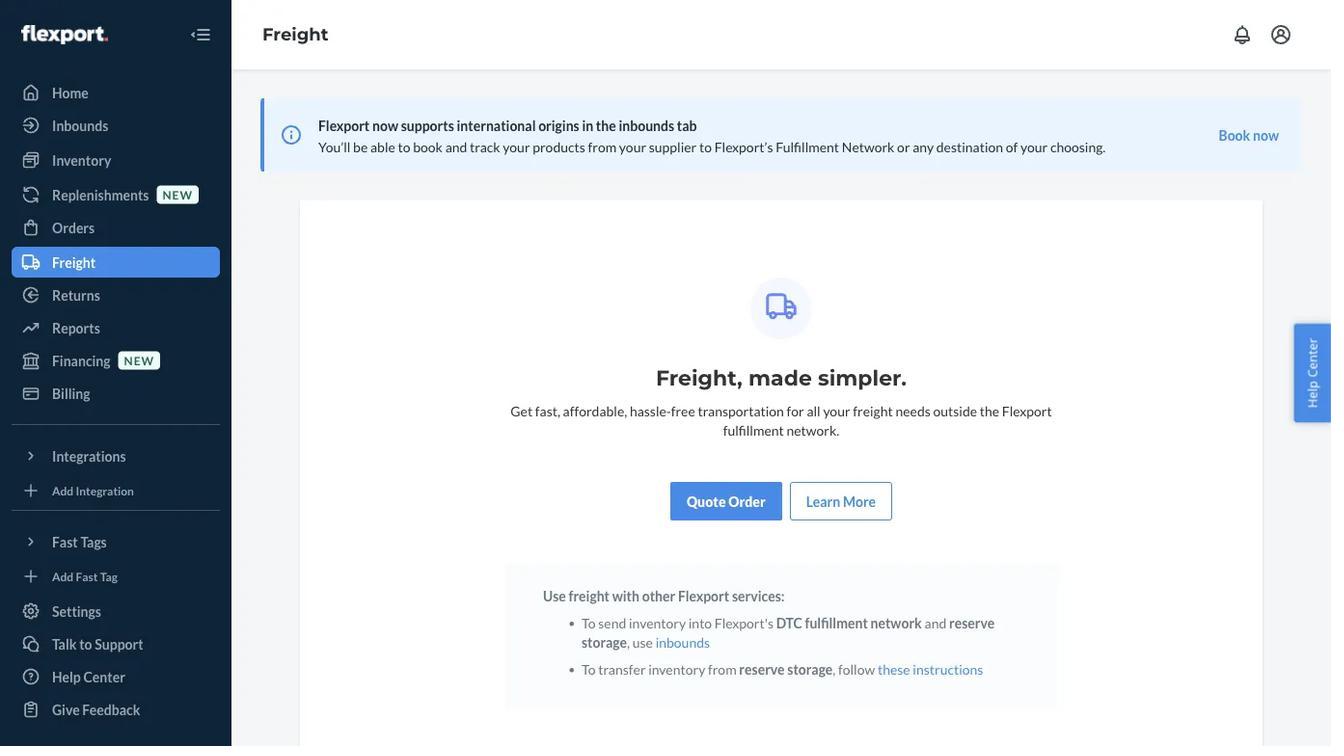 Task type: vqa. For each thing, say whether or not it's contained in the screenshot.
the bottom the freight
yes



Task type: describe. For each thing, give the bounding box(es) containing it.
your down "international"
[[503, 138, 530, 155]]

add for add integration
[[52, 484, 74, 498]]

learn more
[[806, 494, 876, 510]]

services:
[[732, 588, 785, 605]]

talk to support button
[[12, 629, 220, 660]]

reserve storage
[[582, 615, 995, 651]]

your right of
[[1021, 138, 1048, 155]]

1 horizontal spatial ,
[[833, 661, 836, 678]]

dtc
[[776, 615, 803, 632]]

orders link
[[12, 212, 220, 243]]

help center inside button
[[1304, 338, 1321, 408]]

financing
[[52, 353, 111, 369]]

affordable,
[[563, 403, 627, 419]]

needs
[[896, 403, 931, 419]]

follow
[[839, 661, 875, 678]]

quote order
[[687, 494, 766, 510]]

quote
[[687, 494, 726, 510]]

or
[[898, 138, 910, 155]]

new for replenishments
[[163, 188, 193, 202]]

more
[[843, 494, 876, 510]]

network
[[871, 615, 922, 632]]

network
[[842, 138, 895, 155]]

2 horizontal spatial to
[[700, 138, 712, 155]]

new for financing
[[124, 354, 154, 368]]

center inside help center 'link'
[[83, 669, 125, 686]]

, use inbounds
[[627, 634, 710, 651]]

tag
[[100, 570, 118, 584]]

book now
[[1219, 127, 1280, 143]]

freight inside get fast, affordable, hassle-free transportation for all your freight needs outside the flexport fulfillment network.
[[853, 403, 893, 419]]

transfer
[[599, 661, 646, 678]]

integrations
[[52, 448, 126, 465]]

book
[[413, 138, 443, 155]]

integrations button
[[12, 441, 220, 472]]

learn more link
[[790, 482, 893, 521]]

of
[[1006, 138, 1018, 155]]

1 horizontal spatial to
[[398, 138, 411, 155]]

settings link
[[12, 596, 220, 627]]

help center button
[[1294, 324, 1332, 423]]

fast inside "link"
[[76, 570, 98, 584]]

inbounds link
[[12, 110, 220, 141]]

inventory for send
[[629, 615, 686, 632]]

fast,
[[535, 403, 561, 419]]

1 vertical spatial freight
[[52, 254, 96, 271]]

international
[[457, 117, 536, 134]]

returns
[[52, 287, 100, 303]]

fulfillment inside get fast, affordable, hassle-free transportation for all your freight needs outside the flexport fulfillment network.
[[723, 422, 784, 439]]

flexport now supports international origins in the inbounds tab you'll be able to book and track your products from your supplier to flexport's fulfillment network or any destination of your choosing.
[[318, 117, 1106, 155]]

supplier
[[649, 138, 697, 155]]

book now button
[[1219, 125, 1280, 145]]

flexport inside get fast, affordable, hassle-free transportation for all your freight needs outside the flexport fulfillment network.
[[1002, 403, 1052, 419]]

0 vertical spatial freight link
[[262, 24, 329, 45]]

help inside 'link'
[[52, 669, 81, 686]]

any
[[913, 138, 934, 155]]

fast inside 'dropdown button'
[[52, 534, 78, 551]]

add integration link
[[12, 480, 220, 503]]

transportation
[[698, 403, 784, 419]]

from inside flexport now supports international origins in the inbounds tab you'll be able to book and track your products from your supplier to flexport's fulfillment network or any destination of your choosing.
[[588, 138, 617, 155]]

add fast tag link
[[12, 565, 220, 589]]

1 vertical spatial from
[[708, 661, 737, 678]]

track
[[470, 138, 500, 155]]

network.
[[787, 422, 840, 439]]

be
[[353, 138, 368, 155]]

other
[[642, 588, 676, 605]]

learn
[[806, 494, 841, 510]]

open account menu image
[[1270, 23, 1293, 46]]

use
[[633, 634, 653, 651]]

to for to transfer inventory from reserve storage , follow these instructions
[[582, 661, 596, 678]]

these instructions button
[[878, 660, 984, 679]]

give
[[52, 702, 80, 718]]

quote order button
[[671, 482, 782, 521]]

able
[[370, 138, 395, 155]]

reports
[[52, 320, 100, 336]]

the inside get fast, affordable, hassle-free transportation for all your freight needs outside the flexport fulfillment network.
[[980, 403, 1000, 419]]

home
[[52, 84, 89, 101]]

home link
[[12, 77, 220, 108]]

tags
[[80, 534, 107, 551]]

simpler.
[[818, 365, 907, 391]]

learn more button
[[806, 492, 876, 511]]

the inside flexport now supports international origins in the inbounds tab you'll be able to book and track your products from your supplier to flexport's fulfillment network or any destination of your choosing.
[[596, 117, 616, 134]]

flexport's
[[715, 138, 773, 155]]

inbounds inside flexport now supports international origins in the inbounds tab you'll be able to book and track your products from your supplier to flexport's fulfillment network or any destination of your choosing.
[[619, 117, 675, 134]]

to inside talk to support button
[[79, 636, 92, 653]]

fast tags
[[52, 534, 107, 551]]

0 horizontal spatial reserve
[[739, 661, 785, 678]]

freight,
[[656, 365, 743, 391]]

reports link
[[12, 313, 220, 344]]

replenishments
[[52, 187, 149, 203]]

storage inside reserve storage
[[582, 634, 627, 651]]

order
[[729, 494, 766, 510]]

to for to send inventory into flexport's dtc fulfillment network and
[[582, 615, 596, 632]]



Task type: locate. For each thing, give the bounding box(es) containing it.
freight up returns
[[52, 254, 96, 271]]

0 vertical spatial reserve
[[949, 615, 995, 632]]

,
[[627, 634, 630, 651], [833, 661, 836, 678]]

1 vertical spatial ,
[[833, 661, 836, 678]]

book
[[1219, 127, 1251, 143]]

now for book
[[1253, 127, 1280, 143]]

0 vertical spatial freight
[[853, 403, 893, 419]]

add
[[52, 484, 74, 498], [52, 570, 74, 584]]

1 horizontal spatial new
[[163, 188, 193, 202]]

the right outside
[[980, 403, 1000, 419]]

to
[[582, 615, 596, 632], [582, 661, 596, 678]]

inbounds up supplier
[[619, 117, 675, 134]]

0 vertical spatial from
[[588, 138, 617, 155]]

1 vertical spatial fulfillment
[[805, 615, 868, 632]]

fulfillment down transportation
[[723, 422, 784, 439]]

help inside button
[[1304, 381, 1321, 408]]

inbounds down into
[[656, 634, 710, 651]]

0 vertical spatial center
[[1304, 338, 1321, 378]]

1 vertical spatial help center
[[52, 669, 125, 686]]

0 vertical spatial inbounds
[[619, 117, 675, 134]]

now for flexport
[[372, 117, 399, 134]]

and right network
[[925, 615, 947, 632]]

inventory for transfer
[[649, 661, 706, 678]]

add integration
[[52, 484, 134, 498]]

choosing.
[[1051, 138, 1106, 155]]

add for add fast tag
[[52, 570, 74, 584]]

from down in
[[588, 138, 617, 155]]

open notifications image
[[1231, 23, 1254, 46]]

1 horizontal spatial flexport
[[678, 588, 730, 605]]

1 horizontal spatial help center
[[1304, 338, 1321, 408]]

feedback
[[82, 702, 140, 718]]

fulfillment right dtc
[[805, 615, 868, 632]]

to left transfer
[[582, 661, 596, 678]]

to right able
[[398, 138, 411, 155]]

0 horizontal spatial the
[[596, 117, 616, 134]]

billing
[[52, 385, 90, 402]]

fulfillment
[[723, 422, 784, 439], [805, 615, 868, 632]]

1 vertical spatial and
[[925, 615, 947, 632]]

freight down simpler.
[[853, 403, 893, 419]]

new
[[163, 188, 193, 202], [124, 354, 154, 368]]

fast
[[52, 534, 78, 551], [76, 570, 98, 584]]

reserve inside reserve storage
[[949, 615, 995, 632]]

to right supplier
[[700, 138, 712, 155]]

flexport
[[318, 117, 370, 134], [1002, 403, 1052, 419], [678, 588, 730, 605]]

1 horizontal spatial storage
[[788, 661, 833, 678]]

help center link
[[12, 662, 220, 693]]

now right book
[[1253, 127, 1280, 143]]

0 horizontal spatial help center
[[52, 669, 125, 686]]

1 horizontal spatial now
[[1253, 127, 1280, 143]]

flexport right outside
[[1002, 403, 1052, 419]]

new up orders link
[[163, 188, 193, 202]]

help center inside 'link'
[[52, 669, 125, 686]]

1 vertical spatial the
[[980, 403, 1000, 419]]

give feedback
[[52, 702, 140, 718]]

now up able
[[372, 117, 399, 134]]

0 vertical spatial flexport
[[318, 117, 370, 134]]

help center
[[1304, 338, 1321, 408], [52, 669, 125, 686]]

1 vertical spatial freight
[[569, 588, 610, 605]]

inventory link
[[12, 145, 220, 176]]

the
[[596, 117, 616, 134], [980, 403, 1000, 419]]

to right talk
[[79, 636, 92, 653]]

integration
[[76, 484, 134, 498]]

now inside flexport now supports international origins in the inbounds tab you'll be able to book and track your products from your supplier to flexport's fulfillment network or any destination of your choosing.
[[372, 117, 399, 134]]

2 vertical spatial flexport
[[678, 588, 730, 605]]

0 horizontal spatial freight
[[569, 588, 610, 605]]

inbounds
[[52, 117, 108, 134]]

1 horizontal spatial fulfillment
[[805, 615, 868, 632]]

flexport logo image
[[21, 25, 108, 44]]

inbounds button
[[656, 633, 710, 652]]

destination
[[937, 138, 1004, 155]]

settings
[[52, 604, 101, 620]]

1 vertical spatial flexport
[[1002, 403, 1052, 419]]

freight right use
[[569, 588, 610, 605]]

1 vertical spatial inbounds
[[656, 634, 710, 651]]

made
[[749, 365, 812, 391]]

reserve up instructions
[[949, 615, 995, 632]]

storage down send
[[582, 634, 627, 651]]

the right in
[[596, 117, 616, 134]]

products
[[533, 138, 586, 155]]

you'll
[[318, 138, 351, 155]]

1 vertical spatial fast
[[76, 570, 98, 584]]

flexport up into
[[678, 588, 730, 605]]

freight
[[853, 403, 893, 419], [569, 588, 610, 605]]

0 vertical spatial new
[[163, 188, 193, 202]]

now inside button
[[1253, 127, 1280, 143]]

1 vertical spatial help
[[52, 669, 81, 686]]

talk
[[52, 636, 77, 653]]

get fast, affordable, hassle-free transportation for all your freight needs outside the flexport fulfillment network.
[[511, 403, 1052, 439]]

for
[[787, 403, 804, 419]]

1 horizontal spatial center
[[1304, 338, 1321, 378]]

freight, made simpler.
[[656, 365, 907, 391]]

reserve down reserve storage
[[739, 661, 785, 678]]

freight link right close navigation image
[[262, 24, 329, 45]]

2 to from the top
[[582, 661, 596, 678]]

close navigation image
[[189, 23, 212, 46]]

1 to from the top
[[582, 615, 596, 632]]

1 vertical spatial storage
[[788, 661, 833, 678]]

1 horizontal spatial freight
[[262, 24, 329, 45]]

new down the reports "link"
[[124, 354, 154, 368]]

origins
[[539, 117, 580, 134]]

inventory
[[52, 152, 111, 168]]

0 vertical spatial to
[[582, 615, 596, 632]]

outside
[[934, 403, 978, 419]]

1 horizontal spatial the
[[980, 403, 1000, 419]]

freight link up "returns" link
[[12, 247, 220, 278]]

0 horizontal spatial ,
[[627, 634, 630, 651]]

1 add from the top
[[52, 484, 74, 498]]

1 vertical spatial new
[[124, 354, 154, 368]]

to
[[398, 138, 411, 155], [700, 138, 712, 155], [79, 636, 92, 653]]

2 horizontal spatial flexport
[[1002, 403, 1052, 419]]

inventory up , use inbounds
[[629, 615, 686, 632]]

0 horizontal spatial center
[[83, 669, 125, 686]]

flexport's
[[715, 615, 774, 632]]

0 vertical spatial fulfillment
[[723, 422, 784, 439]]

0 vertical spatial the
[[596, 117, 616, 134]]

0 vertical spatial help
[[1304, 381, 1321, 408]]

1 horizontal spatial from
[[708, 661, 737, 678]]

0 horizontal spatial now
[[372, 117, 399, 134]]

0 vertical spatial ,
[[627, 634, 630, 651]]

add fast tag
[[52, 570, 118, 584]]

add up settings
[[52, 570, 74, 584]]

1 vertical spatial to
[[582, 661, 596, 678]]

0 vertical spatial add
[[52, 484, 74, 498]]

center inside help center button
[[1304, 338, 1321, 378]]

all
[[807, 403, 821, 419]]

supports
[[401, 117, 454, 134]]

fulfillment
[[776, 138, 840, 155]]

1 horizontal spatial help
[[1304, 381, 1321, 408]]

1 vertical spatial freight link
[[12, 247, 220, 278]]

add left integration
[[52, 484, 74, 498]]

fast left tags
[[52, 534, 78, 551]]

0 horizontal spatial flexport
[[318, 117, 370, 134]]

talk to support
[[52, 636, 143, 653]]

returns link
[[12, 280, 220, 311]]

1 horizontal spatial freight link
[[262, 24, 329, 45]]

freight right close navigation image
[[262, 24, 329, 45]]

in
[[582, 117, 594, 134]]

inventory down inbounds button
[[649, 661, 706, 678]]

to transfer inventory from reserve storage , follow these instructions
[[582, 661, 984, 678]]

0 horizontal spatial storage
[[582, 634, 627, 651]]

and inside flexport now supports international origins in the inbounds tab you'll be able to book and track your products from your supplier to flexport's fulfillment network or any destination of your choosing.
[[445, 138, 467, 155]]

flexport inside flexport now supports international origins in the inbounds tab you'll be able to book and track your products from your supplier to flexport's fulfillment network or any destination of your choosing.
[[318, 117, 370, 134]]

get
[[511, 403, 533, 419]]

0 vertical spatial help center
[[1304, 338, 1321, 408]]

0 horizontal spatial fulfillment
[[723, 422, 784, 439]]

your right the all
[[823, 403, 851, 419]]

give feedback button
[[12, 695, 220, 726]]

1 vertical spatial inventory
[[649, 661, 706, 678]]

0 vertical spatial freight
[[262, 24, 329, 45]]

0 horizontal spatial and
[[445, 138, 467, 155]]

fast tags button
[[12, 527, 220, 558]]

0 horizontal spatial from
[[588, 138, 617, 155]]

center
[[1304, 338, 1321, 378], [83, 669, 125, 686]]

0 vertical spatial and
[[445, 138, 467, 155]]

0 vertical spatial fast
[[52, 534, 78, 551]]

0 horizontal spatial freight link
[[12, 247, 220, 278]]

free
[[671, 403, 696, 419]]

now
[[372, 117, 399, 134], [1253, 127, 1280, 143]]

with
[[612, 588, 640, 605]]

use
[[543, 588, 566, 605]]

from down inbounds button
[[708, 661, 737, 678]]

and right book
[[445, 138, 467, 155]]

1 vertical spatial reserve
[[739, 661, 785, 678]]

inbounds
[[619, 117, 675, 134], [656, 634, 710, 651]]

hassle-
[[630, 403, 671, 419]]

orders
[[52, 220, 95, 236]]

1 horizontal spatial and
[[925, 615, 947, 632]]

1 vertical spatial center
[[83, 669, 125, 686]]

send
[[599, 615, 627, 632]]

storage down reserve storage
[[788, 661, 833, 678]]

0 vertical spatial storage
[[582, 634, 627, 651]]

these
[[878, 661, 911, 678]]

billing link
[[12, 378, 220, 409]]

2 add from the top
[[52, 570, 74, 584]]

use freight with other flexport services:
[[543, 588, 785, 605]]

1 horizontal spatial freight
[[853, 403, 893, 419]]

and
[[445, 138, 467, 155], [925, 615, 947, 632]]

1 horizontal spatial reserve
[[949, 615, 995, 632]]

0 vertical spatial inventory
[[629, 615, 686, 632]]

, left follow
[[833, 661, 836, 678]]

0 horizontal spatial to
[[79, 636, 92, 653]]

add inside "link"
[[52, 570, 74, 584]]

0 horizontal spatial new
[[124, 354, 154, 368]]

to left send
[[582, 615, 596, 632]]

0 horizontal spatial help
[[52, 669, 81, 686]]

, left use
[[627, 634, 630, 651]]

fast left the "tag" on the bottom left of the page
[[76, 570, 98, 584]]

support
[[95, 636, 143, 653]]

flexport up you'll
[[318, 117, 370, 134]]

0 horizontal spatial freight
[[52, 254, 96, 271]]

your left supplier
[[619, 138, 647, 155]]

1 vertical spatial add
[[52, 570, 74, 584]]

your inside get fast, affordable, hassle-free transportation for all your freight needs outside the flexport fulfillment network.
[[823, 403, 851, 419]]

help
[[1304, 381, 1321, 408], [52, 669, 81, 686]]

into
[[689, 615, 712, 632]]



